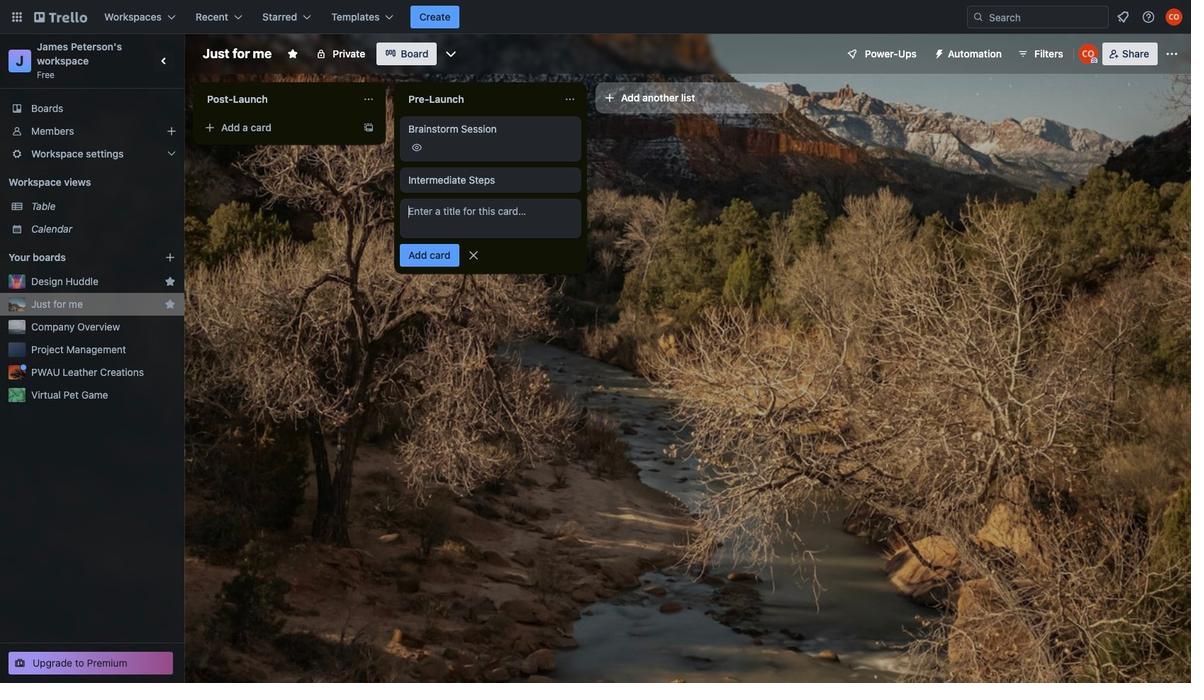 Task type: describe. For each thing, give the bounding box(es) containing it.
Board name text field
[[196, 43, 279, 65]]

add board image
[[165, 252, 176, 263]]

primary element
[[0, 0, 1192, 34]]

cancel image
[[466, 248, 481, 262]]

1 starred icon image from the top
[[165, 276, 176, 287]]

search image
[[973, 11, 985, 23]]

2 starred icon image from the top
[[165, 299, 176, 310]]



Task type: locate. For each thing, give the bounding box(es) containing it.
back to home image
[[34, 6, 87, 28]]

christina overa (christinaovera) image
[[1079, 44, 1099, 64]]

0 notifications image
[[1115, 9, 1132, 26]]

christina overa (christinaovera) image
[[1166, 9, 1183, 26]]

star or unstar board image
[[287, 48, 299, 60]]

sm image
[[929, 43, 949, 62]]

None text field
[[400, 88, 559, 111]]

Search field
[[985, 7, 1109, 27]]

this member is an admin of this board. image
[[1092, 57, 1098, 64]]

show menu image
[[1166, 47, 1180, 61]]

0 vertical spatial starred icon image
[[165, 276, 176, 287]]

1 vertical spatial starred icon image
[[165, 299, 176, 310]]

your boards with 6 items element
[[9, 249, 143, 266]]

None text field
[[199, 88, 358, 111]]

starred icon image
[[165, 276, 176, 287], [165, 299, 176, 310]]

workspace navigation collapse icon image
[[155, 51, 175, 71]]

open information menu image
[[1142, 10, 1156, 24]]

Enter a title for this card… text field
[[400, 199, 582, 238]]

customize views image
[[444, 47, 459, 61]]

create from template… image
[[363, 122, 375, 133]]



Task type: vqa. For each thing, say whether or not it's contained in the screenshot.
"Add board" IMAGE
yes



